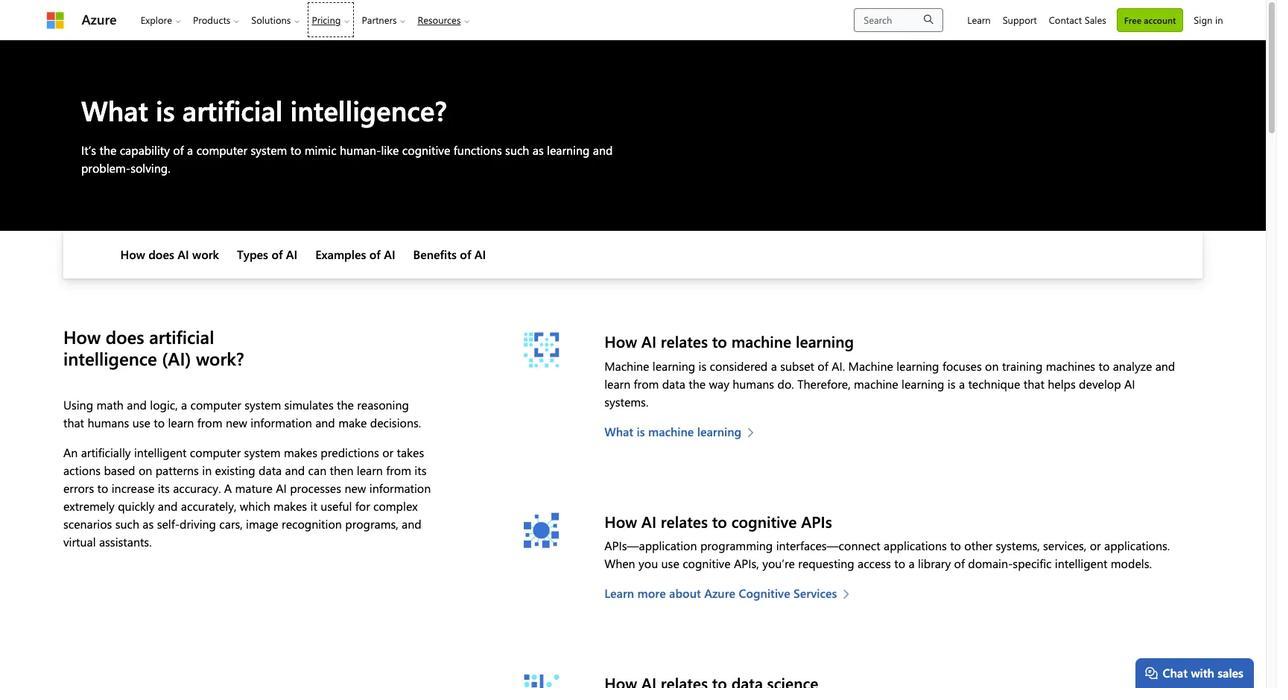 Task type: describe. For each thing, give the bounding box(es) containing it.
more
[[638, 586, 666, 601]]

2 vertical spatial machine
[[648, 424, 694, 439]]

ai up systems.
[[642, 331, 657, 352]]

what for what is artificial intelligence?
[[81, 92, 148, 128]]

humans inside using math and logic, a computer system simulates the reasoning that humans use to learn from new information and make decisions.
[[87, 415, 129, 431]]

access
[[858, 556, 891, 571]]

learning inside it's the capability of a computer system to mimic human-like cognitive functions such as learning and problem-solving.
[[547, 143, 590, 158]]

relates for machine
[[661, 331, 708, 352]]

on inside how ai relates to machine learning machine learning is considered a subset of ai. machine learning focuses on training machines to analyze and learn from data the way humans do. therefore, machine learning is a technique that helps develop ai systems.
[[985, 358, 999, 374]]

system inside an artificially intelligent computer system makes predictions or takes actions based on patterns in existing data and can then learn from its errors to increase its accuracy. a mature ai processes new information extremely quickly and accurately, which makes it useful for complex scenarios such as self-driving cars, image recognition programs, and virtual assistants.
[[244, 445, 281, 461]]

what for what is machine learning
[[605, 424, 634, 439]]

to inside using math and logic, a computer system simulates the reasoning that humans use to learn from new information and make decisions.
[[154, 415, 165, 431]]

explore
[[141, 13, 172, 26]]

computer for of
[[196, 143, 247, 158]]

contact sales link
[[1043, 0, 1112, 39]]

free
[[1124, 14, 1142, 26]]

image
[[246, 516, 278, 532]]

accurately,
[[181, 499, 237, 514]]

it
[[310, 499, 317, 514]]

or inside an artificially intelligent computer system makes predictions or takes actions based on patterns in existing data and can then learn from its errors to increase its accuracy. a mature ai processes new information extremely quickly and accurately, which makes it useful for complex scenarios such as self-driving cars, image recognition programs, and virtual assistants.
[[382, 445, 394, 461]]

a down focuses
[[959, 376, 965, 392]]

products
[[193, 13, 231, 26]]

takes
[[397, 445, 424, 461]]

work?
[[196, 347, 244, 371]]

how for how ai relates to cognitive apis apis—application programming interfaces—connect applications to other systems, services, or applications. when you use cognitive apis, you're requesting access to a library of domain-specific intelligent models.
[[605, 511, 637, 532]]

do.
[[778, 376, 794, 392]]

ai right the benefits
[[475, 247, 486, 263]]

decisions.
[[370, 415, 421, 431]]

of inside how ai relates to cognitive apis apis—application programming interfaces—connect applications to other systems, services, or applications. when you use cognitive apis, you're requesting access to a library of domain-specific intelligent models.
[[954, 556, 965, 571]]

the inside it's the capability of a computer system to mimic human-like cognitive functions such as learning and problem-solving.
[[99, 143, 116, 158]]

to left other at the bottom right of the page
[[950, 538, 961, 554]]

self-
[[157, 516, 180, 532]]

programs,
[[345, 516, 399, 532]]

about
[[669, 586, 701, 601]]

library
[[918, 556, 951, 571]]

when
[[605, 556, 635, 571]]

actions
[[63, 463, 101, 478]]

products button
[[187, 0, 245, 39]]

which
[[240, 499, 270, 514]]

artificially
[[81, 445, 131, 461]]

how for how ai relates to machine learning machine learning is considered a subset of ai. machine learning focuses on training machines to analyze and learn from data the way humans do. therefore, machine learning is a technique that helps develop ai systems.
[[605, 331, 637, 352]]

solutions
[[251, 13, 291, 26]]

make
[[338, 415, 367, 431]]

free account link
[[1117, 8, 1184, 32]]

1 horizontal spatial machine
[[732, 331, 792, 352]]

(ai)
[[162, 347, 191, 371]]

system for to
[[251, 143, 287, 158]]

applications.
[[1104, 538, 1170, 554]]

you
[[639, 556, 658, 571]]

contact
[[1049, 13, 1082, 26]]

that inside how ai relates to machine learning machine learning is considered a subset of ai. machine learning focuses on training machines to analyze and learn from data the way humans do. therefore, machine learning is a technique that helps develop ai systems.
[[1024, 376, 1045, 392]]

azure link
[[82, 10, 117, 30]]

analyze
[[1113, 358, 1152, 374]]

what is machine learning
[[605, 424, 742, 439]]

such inside an artificially intelligent computer system makes predictions or takes actions based on patterns in existing data and can then learn from its errors to increase its accuracy. a mature ai processes new information extremely quickly and accurately, which makes it useful for complex scenarios such as self-driving cars, image recognition programs, and virtual assistants.
[[115, 516, 139, 532]]

humans inside how ai relates to machine learning machine learning is considered a subset of ai. machine learning focuses on training machines to analyze and learn from data the way humans do. therefore, machine learning is a technique that helps develop ai systems.
[[733, 376, 774, 392]]

apis—application
[[605, 538, 697, 554]]

sales
[[1085, 13, 1107, 26]]

artificial for intelligence?
[[182, 92, 283, 128]]

that inside using math and logic, a computer system simulates the reasoning that humans use to learn from new information and make decisions.
[[63, 415, 84, 431]]

errors
[[63, 481, 94, 496]]

intelligence?
[[290, 92, 447, 128]]

increase
[[112, 481, 154, 496]]

problem-
[[81, 161, 131, 176]]

learn for learn
[[968, 13, 991, 26]]

ai.
[[832, 358, 845, 374]]

learn inside how ai relates to machine learning machine learning is considered a subset of ai. machine learning focuses on training machines to analyze and learn from data the way humans do. therefore, machine learning is a technique that helps develop ai systems.
[[605, 376, 631, 392]]

can
[[308, 463, 327, 478]]

how for how does artificial intelligence (ai) work?
[[63, 325, 101, 349]]

ai left the benefits
[[384, 247, 395, 263]]

to up programming
[[712, 511, 727, 532]]

machines
[[1046, 358, 1096, 374]]

learn more about azure cognitive services
[[605, 586, 837, 601]]

reasoning
[[357, 397, 409, 413]]

2 machine from the left
[[848, 358, 893, 374]]

data inside an artificially intelligent computer system makes predictions or takes actions based on patterns in existing data and can then learn from its errors to increase its accuracy. a mature ai processes new information extremely quickly and accurately, which makes it useful for complex scenarios such as self-driving cars, image recognition programs, and virtual assistants.
[[259, 463, 282, 478]]

ai inside how ai relates to cognitive apis apis—application programming interfaces—connect applications to other systems, services, or applications. when you use cognitive apis, you're requesting access to a library of domain-specific intelligent models.
[[642, 511, 657, 532]]

how does ai work link
[[120, 247, 219, 263]]

training
[[1002, 358, 1043, 374]]

predictions
[[321, 445, 379, 461]]

artificial for intelligence
[[149, 325, 214, 349]]

what is artificial intelligence?
[[81, 92, 447, 128]]

2 vertical spatial cognitive
[[683, 556, 731, 571]]

learn inside an artificially intelligent computer system makes predictions or takes actions based on patterns in existing data and can then learn from its errors to increase its accuracy. a mature ai processes new information extremely quickly and accurately, which makes it useful for complex scenarios such as self-driving cars, image recognition programs, and virtual assistants.
[[357, 463, 383, 478]]

does for ai
[[148, 247, 174, 263]]

systems,
[[996, 538, 1040, 554]]

other
[[965, 538, 993, 554]]

0 vertical spatial makes
[[284, 445, 317, 461]]

azure inside primary element
[[82, 10, 117, 28]]

scenarios
[[63, 516, 112, 532]]

resources button
[[412, 0, 476, 39]]

2 horizontal spatial cognitive
[[732, 511, 797, 532]]

types
[[237, 247, 268, 263]]

1 vertical spatial makes
[[274, 499, 307, 514]]

technique
[[968, 376, 1021, 392]]

of right types
[[272, 247, 283, 263]]

mimic
[[305, 143, 337, 158]]

intelligence
[[63, 347, 157, 371]]

how ai relates to cognitive apis apis—application programming interfaces—connect applications to other systems, services, or applications. when you use cognitive apis, you're requesting access to a library of domain-specific intelligent models.
[[605, 511, 1170, 571]]

develop
[[1079, 376, 1121, 392]]

processes
[[290, 481, 341, 496]]

relates for cognitive
[[661, 511, 708, 532]]

is down focuses
[[948, 376, 956, 392]]

a inside it's the capability of a computer system to mimic human-like cognitive functions such as learning and problem-solving.
[[187, 143, 193, 158]]

the inside using math and logic, a computer system simulates the reasoning that humans use to learn from new information and make decisions.
[[337, 397, 354, 413]]

0 horizontal spatial its
[[158, 481, 170, 496]]

system for simulates
[[245, 397, 281, 413]]

1 machine from the left
[[605, 358, 649, 374]]

based
[[104, 463, 135, 478]]

an artificially intelligent computer system makes predictions or takes actions based on patterns in existing data and can then learn from its errors to increase its accuracy. a mature ai processes new information extremely quickly and accurately, which makes it useful for complex scenarios such as self-driving cars, image recognition programs, and virtual assistants.
[[63, 445, 431, 550]]

sign in
[[1194, 13, 1223, 26]]

you're
[[762, 556, 795, 571]]

for
[[355, 499, 370, 514]]

it's
[[81, 143, 96, 158]]

types of ai
[[237, 247, 298, 263]]

subset
[[780, 358, 815, 374]]

focuses
[[943, 358, 982, 374]]

from inside using math and logic, a computer system simulates the reasoning that humans use to learn from new information and make decisions.
[[197, 415, 222, 431]]

1 horizontal spatial its
[[415, 463, 427, 478]]

apis
[[801, 511, 832, 532]]

and inside it's the capability of a computer system to mimic human-like cognitive functions such as learning and problem-solving.
[[593, 143, 613, 158]]

of right examples
[[369, 247, 381, 263]]

virtual
[[63, 534, 96, 550]]

human-
[[340, 143, 381, 158]]

how ai relates to machine learning machine learning is considered a subset of ai. machine learning focuses on training machines to analyze and learn from data the way humans do. therefore, machine learning is a technique that helps develop ai systems.
[[605, 331, 1175, 410]]

new inside an artificially intelligent computer system makes predictions or takes actions based on patterns in existing data and can then learn from its errors to increase its accuracy. a mature ai processes new information extremely quickly and accurately, which makes it useful for complex scenarios such as self-driving cars, image recognition programs, and virtual assistants.
[[345, 481, 366, 496]]

applications
[[884, 538, 947, 554]]

examples of ai
[[315, 247, 395, 263]]

driving
[[180, 516, 216, 532]]

using
[[63, 397, 93, 413]]

partners
[[362, 13, 397, 26]]

a
[[224, 481, 232, 496]]

chat with sales
[[1163, 665, 1244, 681]]

assistants.
[[99, 534, 152, 550]]

of right the benefits
[[460, 247, 471, 263]]

with
[[1191, 665, 1215, 681]]

then
[[330, 463, 354, 478]]

account
[[1144, 14, 1176, 26]]

information inside using math and logic, a computer system simulates the reasoning that humans use to learn from new information and make decisions.
[[251, 415, 312, 431]]



Task type: vqa. For each thing, say whether or not it's contained in the screenshot.
the top the "infrastructure"
no



Task type: locate. For each thing, give the bounding box(es) containing it.
recognition
[[282, 516, 342, 532]]

0 vertical spatial as
[[533, 143, 544, 158]]

on
[[985, 358, 999, 374], [139, 463, 152, 478]]

domain-
[[968, 556, 1013, 571]]

2 vertical spatial from
[[386, 463, 411, 478]]

0 horizontal spatial what
[[81, 92, 148, 128]]

what down systems.
[[605, 424, 634, 439]]

support
[[1003, 13, 1037, 26]]

1 horizontal spatial cognitive
[[683, 556, 731, 571]]

0 horizontal spatial learn
[[168, 415, 194, 431]]

from up existing on the bottom
[[197, 415, 222, 431]]

1 horizontal spatial that
[[1024, 376, 1045, 392]]

machine down systems.
[[648, 424, 694, 439]]

its
[[415, 463, 427, 478], [158, 481, 170, 496]]

logic,
[[150, 397, 178, 413]]

models.
[[1111, 556, 1152, 571]]

0 vertical spatial its
[[415, 463, 427, 478]]

learn
[[968, 13, 991, 26], [605, 586, 634, 601]]

new
[[226, 415, 247, 431], [345, 481, 366, 496]]

1 horizontal spatial machine
[[848, 358, 893, 374]]

0 horizontal spatial intelligent
[[134, 445, 187, 461]]

on up increase
[[139, 463, 152, 478]]

1 vertical spatial learn
[[168, 415, 194, 431]]

of right capability
[[173, 143, 184, 158]]

0 vertical spatial use
[[132, 415, 150, 431]]

1 horizontal spatial azure
[[704, 586, 736, 601]]

1 horizontal spatial data
[[662, 376, 685, 392]]

1 vertical spatial new
[[345, 481, 366, 496]]

helps
[[1048, 376, 1076, 392]]

to up extremely
[[97, 481, 108, 496]]

the
[[99, 143, 116, 158], [689, 376, 706, 392], [337, 397, 354, 413]]

such right functions
[[505, 143, 529, 158]]

computer inside it's the capability of a computer system to mimic human-like cognitive functions such as learning and problem-solving.
[[196, 143, 247, 158]]

1 vertical spatial machine
[[854, 376, 899, 392]]

considered
[[710, 358, 768, 374]]

requesting
[[798, 556, 855, 571]]

in right sign
[[1215, 13, 1223, 26]]

0 vertical spatial such
[[505, 143, 529, 158]]

pricing
[[312, 13, 341, 26]]

1 vertical spatial system
[[245, 397, 281, 413]]

0 horizontal spatial machine
[[605, 358, 649, 374]]

system inside using math and logic, a computer system simulates the reasoning that humans use to learn from new information and make decisions.
[[245, 397, 281, 413]]

ai up apis—application
[[642, 511, 657, 532]]

1 horizontal spatial from
[[386, 463, 411, 478]]

as inside an artificially intelligent computer system makes predictions or takes actions based on patterns in existing data and can then learn from its errors to increase its accuracy. a mature ai processes new information extremely quickly and accurately, which makes it useful for complex scenarios such as self-driving cars, image recognition programs, and virtual assistants.
[[143, 516, 154, 532]]

2 vertical spatial the
[[337, 397, 354, 413]]

intelligent down services,
[[1055, 556, 1108, 571]]

system inside it's the capability of a computer system to mimic human-like cognitive functions such as learning and problem-solving.
[[251, 143, 287, 158]]

Global search field
[[854, 8, 944, 32]]

humans down math
[[87, 415, 129, 431]]

from inside an artificially intelligent computer system makes predictions or takes actions based on patterns in existing data and can then learn from its errors to increase its accuracy. a mature ai processes new information extremely quickly and accurately, which makes it useful for complex scenarios such as self-driving cars, image recognition programs, and virtual assistants.
[[386, 463, 411, 478]]

1 horizontal spatial such
[[505, 143, 529, 158]]

learn up systems.
[[605, 376, 631, 392]]

how up using
[[63, 325, 101, 349]]

is left the considered
[[699, 358, 707, 374]]

makes up can
[[284, 445, 317, 461]]

1 vertical spatial in
[[202, 463, 212, 478]]

relates inside how ai relates to cognitive apis apis—application programming interfaces—connect applications to other systems, services, or applications. when you use cognitive apis, you're requesting access to a library of domain-specific intelligent models.
[[661, 511, 708, 532]]

1 vertical spatial on
[[139, 463, 152, 478]]

way
[[709, 376, 729, 392]]

makes left it
[[274, 499, 307, 514]]

Search azure.com text field
[[854, 8, 944, 32]]

learn down "predictions"
[[357, 463, 383, 478]]

cognitive inside it's the capability of a computer system to mimic human-like cognitive functions such as learning and problem-solving.
[[402, 143, 450, 158]]

computer inside using math and logic, a computer system simulates the reasoning that humans use to learn from new information and make decisions.
[[190, 397, 241, 413]]

information inside an artificially intelligent computer system makes predictions or takes actions based on patterns in existing data and can then learn from its errors to increase its accuracy. a mature ai processes new information extremely quickly and accurately, which makes it useful for complex scenarios such as self-driving cars, image recognition programs, and virtual assistants.
[[369, 481, 431, 496]]

its down patterns
[[158, 481, 170, 496]]

does left work
[[148, 247, 174, 263]]

data left the way at right bottom
[[662, 376, 685, 392]]

1 vertical spatial learn
[[605, 586, 634, 601]]

0 vertical spatial information
[[251, 415, 312, 431]]

how up apis—application
[[605, 511, 637, 532]]

programming
[[700, 538, 773, 554]]

0 vertical spatial azure
[[82, 10, 117, 28]]

1 vertical spatial relates
[[661, 511, 708, 532]]

1 horizontal spatial intelligent
[[1055, 556, 1108, 571]]

information down simulates at the bottom
[[251, 415, 312, 431]]

azure right about on the right bottom of page
[[704, 586, 736, 601]]

2 horizontal spatial the
[[689, 376, 706, 392]]

information up complex
[[369, 481, 431, 496]]

examples
[[315, 247, 366, 263]]

partners button
[[356, 0, 412, 39]]

a
[[187, 143, 193, 158], [771, 358, 777, 374], [959, 376, 965, 392], [181, 397, 187, 413], [909, 556, 915, 571]]

or inside how ai relates to cognitive apis apis—application programming interfaces—connect applications to other systems, services, or applications. when you use cognitive apis, you're requesting access to a library of domain-specific intelligent models.
[[1090, 538, 1101, 554]]

use down 'logic,'
[[132, 415, 150, 431]]

how for how does ai work
[[120, 247, 145, 263]]

azure left the explore in the left top of the page
[[82, 10, 117, 28]]

apis,
[[734, 556, 759, 571]]

cognitive right like
[[402, 143, 450, 158]]

learning
[[547, 143, 590, 158], [796, 331, 854, 352], [653, 358, 695, 374], [897, 358, 939, 374], [902, 376, 945, 392], [697, 424, 742, 439]]

1 horizontal spatial information
[[369, 481, 431, 496]]

of right library
[[954, 556, 965, 571]]

2 vertical spatial system
[[244, 445, 281, 461]]

how inside how ai relates to machine learning machine learning is considered a subset of ai. machine learning focuses on training machines to analyze and learn from data the way humans do. therefore, machine learning is a technique that helps develop ai systems.
[[605, 331, 637, 352]]

0 vertical spatial computer
[[196, 143, 247, 158]]

use
[[132, 415, 150, 431], [661, 556, 679, 571]]

of inside it's the capability of a computer system to mimic human-like cognitive functions such as learning and problem-solving.
[[173, 143, 184, 158]]

primary element
[[37, 0, 485, 39]]

is up capability
[[156, 92, 175, 128]]

1 vertical spatial its
[[158, 481, 170, 496]]

0 vertical spatial intelligent
[[134, 445, 187, 461]]

1 horizontal spatial learn
[[968, 13, 991, 26]]

or
[[382, 445, 394, 461], [1090, 538, 1101, 554]]

useful
[[321, 499, 352, 514]]

a inside using math and logic, a computer system simulates the reasoning that humans use to learn from new information and make decisions.
[[181, 397, 187, 413]]

ai right types
[[286, 247, 298, 263]]

learn down 'logic,'
[[168, 415, 194, 431]]

2 horizontal spatial machine
[[854, 376, 899, 392]]

a right 'logic,'
[[181, 397, 187, 413]]

ai
[[178, 247, 189, 263], [286, 247, 298, 263], [384, 247, 395, 263], [475, 247, 486, 263], [642, 331, 657, 352], [1125, 376, 1135, 392], [276, 481, 287, 496], [642, 511, 657, 532]]

ai down "analyze"
[[1125, 376, 1135, 392]]

what up it's
[[81, 92, 148, 128]]

how left work
[[120, 247, 145, 263]]

contact sales
[[1049, 13, 1107, 26]]

a right capability
[[187, 143, 193, 158]]

computer down what is artificial intelligence?
[[196, 143, 247, 158]]

relates inside how ai relates to machine learning machine learning is considered a subset of ai. machine learning focuses on training machines to analyze and learn from data the way humans do. therefore, machine learning is a technique that helps develop ai systems.
[[661, 331, 708, 352]]

to down applications
[[894, 556, 906, 571]]

1 vertical spatial azure
[[704, 586, 736, 601]]

0 vertical spatial artificial
[[182, 92, 283, 128]]

and inside how ai relates to machine learning machine learning is considered a subset of ai. machine learning focuses on training machines to analyze and learn from data the way humans do. therefore, machine learning is a technique that helps develop ai systems.
[[1156, 358, 1175, 374]]

2 vertical spatial computer
[[190, 445, 241, 461]]

such up assistants.
[[115, 516, 139, 532]]

0 horizontal spatial information
[[251, 415, 312, 431]]

1 horizontal spatial in
[[1215, 13, 1223, 26]]

to up the considered
[[712, 331, 727, 352]]

to left mimic
[[290, 143, 301, 158]]

0 vertical spatial from
[[634, 376, 659, 392]]

like
[[381, 143, 399, 158]]

its down takes
[[415, 463, 427, 478]]

such inside it's the capability of a computer system to mimic human-like cognitive functions such as learning and problem-solving.
[[505, 143, 529, 158]]

0 horizontal spatial learn
[[605, 586, 634, 601]]

or right services,
[[1090, 538, 1101, 554]]

that down training
[[1024, 376, 1045, 392]]

learn more about azure cognitive services link
[[605, 585, 857, 603]]

such
[[505, 143, 529, 158], [115, 516, 139, 532]]

how
[[120, 247, 145, 263], [63, 325, 101, 349], [605, 331, 637, 352], [605, 511, 637, 532]]

learn
[[605, 376, 631, 392], [168, 415, 194, 431], [357, 463, 383, 478]]

in inside an artificially intelligent computer system makes predictions or takes actions based on patterns in existing data and can then learn from its errors to increase its accuracy. a mature ai processes new information extremely quickly and accurately, which makes it useful for complex scenarios such as self-driving cars, image recognition programs, and virtual assistants.
[[202, 463, 212, 478]]

does left (ai)
[[106, 325, 144, 349]]

from down takes
[[386, 463, 411, 478]]

computer for logic,
[[190, 397, 241, 413]]

does inside how does artificial intelligence (ai) work?
[[106, 325, 144, 349]]

0 horizontal spatial on
[[139, 463, 152, 478]]

machine
[[732, 331, 792, 352], [854, 376, 899, 392], [648, 424, 694, 439]]

what is machine learning link
[[605, 423, 762, 441]]

new inside using math and logic, a computer system simulates the reasoning that humans use to learn from new information and make decisions.
[[226, 415, 247, 431]]

0 horizontal spatial new
[[226, 415, 247, 431]]

is down systems.
[[637, 424, 645, 439]]

cars,
[[219, 516, 243, 532]]

0 horizontal spatial such
[[115, 516, 139, 532]]

computer down work?
[[190, 397, 241, 413]]

solutions button
[[245, 0, 306, 39]]

system left simulates at the bottom
[[245, 397, 281, 413]]

artificial
[[182, 92, 283, 128], [149, 325, 214, 349]]

from inside how ai relates to machine learning machine learning is considered a subset of ai. machine learning focuses on training machines to analyze and learn from data the way humans do. therefore, machine learning is a technique that helps develop ai systems.
[[634, 376, 659, 392]]

in
[[1215, 13, 1223, 26], [202, 463, 212, 478]]

0 vertical spatial learn
[[968, 13, 991, 26]]

work
[[192, 247, 219, 263]]

1 vertical spatial what
[[605, 424, 634, 439]]

computer up existing on the bottom
[[190, 445, 241, 461]]

humans down the considered
[[733, 376, 774, 392]]

2 horizontal spatial learn
[[605, 376, 631, 392]]

1 vertical spatial computer
[[190, 397, 241, 413]]

interfaces—connect
[[776, 538, 881, 554]]

learn link
[[962, 0, 997, 39]]

new up the for
[[345, 481, 366, 496]]

machine right ai.
[[848, 358, 893, 374]]

from up systems.
[[634, 376, 659, 392]]

or left takes
[[382, 445, 394, 461]]

functions
[[454, 143, 502, 158]]

cognitive
[[739, 586, 790, 601]]

the up make
[[337, 397, 354, 413]]

azure
[[82, 10, 117, 28], [704, 586, 736, 601]]

pricing button
[[306, 0, 356, 39]]

1 vertical spatial data
[[259, 463, 282, 478]]

data
[[662, 376, 685, 392], [259, 463, 282, 478]]

0 horizontal spatial in
[[202, 463, 212, 478]]

0 vertical spatial in
[[1215, 13, 1223, 26]]

ai right mature
[[276, 481, 287, 496]]

that down using
[[63, 415, 84, 431]]

cognitive up learn more about azure cognitive services
[[683, 556, 731, 571]]

0 horizontal spatial as
[[143, 516, 154, 532]]

1 vertical spatial does
[[106, 325, 144, 349]]

use inside how ai relates to cognitive apis apis—application programming interfaces—connect applications to other systems, services, or applications. when you use cognitive apis, you're requesting access to a library of domain-specific intelligent models.
[[661, 556, 679, 571]]

services,
[[1043, 538, 1087, 554]]

on inside an artificially intelligent computer system makes predictions or takes actions based on patterns in existing data and can then learn from its errors to increase its accuracy. a mature ai processes new information extremely quickly and accurately, which makes it useful for complex scenarios such as self-driving cars, image recognition programs, and virtual assistants.
[[139, 463, 152, 478]]

to inside an artificially intelligent computer system makes predictions or takes actions based on patterns in existing data and can then learn from its errors to increase its accuracy. a mature ai processes new information extremely quickly and accurately, which makes it useful for complex scenarios such as self-driving cars, image recognition programs, and virtual assistants.
[[97, 481, 108, 496]]

learn down when
[[605, 586, 634, 601]]

system up existing on the bottom
[[244, 445, 281, 461]]

and
[[593, 143, 613, 158], [1156, 358, 1175, 374], [127, 397, 147, 413], [315, 415, 335, 431], [285, 463, 305, 478], [158, 499, 178, 514], [402, 516, 422, 532]]

1 vertical spatial intelligent
[[1055, 556, 1108, 571]]

to up develop at right bottom
[[1099, 358, 1110, 374]]

learn inside using math and logic, a computer system simulates the reasoning that humans use to learn from new information and make decisions.
[[168, 415, 194, 431]]

use inside using math and logic, a computer system simulates the reasoning that humans use to learn from new information and make decisions.
[[132, 415, 150, 431]]

simulates
[[284, 397, 334, 413]]

a inside how ai relates to cognitive apis apis—application programming interfaces—connect applications to other systems, services, or applications. when you use cognitive apis, you're requesting access to a library of domain-specific intelligent models.
[[909, 556, 915, 571]]

0 horizontal spatial use
[[132, 415, 150, 431]]

learn left support in the top of the page
[[968, 13, 991, 26]]

computer inside an artificially intelligent computer system makes predictions or takes actions based on patterns in existing data and can then learn from its errors to increase its accuracy. a mature ai processes new information extremely quickly and accurately, which makes it useful for complex scenarios such as self-driving cars, image recognition programs, and virtual assistants.
[[190, 445, 241, 461]]

cognitive up programming
[[732, 511, 797, 532]]

how up systems.
[[605, 331, 637, 352]]

0 horizontal spatial machine
[[648, 424, 694, 439]]

0 horizontal spatial the
[[99, 143, 116, 158]]

ai inside an artificially intelligent computer system makes predictions or takes actions based on patterns in existing data and can then learn from its errors to increase its accuracy. a mature ai processes new information extremely quickly and accurately, which makes it useful for complex scenarios such as self-driving cars, image recognition programs, and virtual assistants.
[[276, 481, 287, 496]]

1 horizontal spatial or
[[1090, 538, 1101, 554]]

of
[[173, 143, 184, 158], [272, 247, 283, 263], [369, 247, 381, 263], [460, 247, 471, 263], [818, 358, 829, 374], [954, 556, 965, 571]]

1 horizontal spatial on
[[985, 358, 999, 374]]

0 vertical spatial relates
[[661, 331, 708, 352]]

0 horizontal spatial cognitive
[[402, 143, 450, 158]]

as left self-
[[143, 516, 154, 532]]

the up problem-
[[99, 143, 116, 158]]

1 horizontal spatial as
[[533, 143, 544, 158]]

explore button
[[135, 0, 187, 39]]

a left subset
[[771, 358, 777, 374]]

1 vertical spatial that
[[63, 415, 84, 431]]

1 vertical spatial artificial
[[149, 325, 214, 349]]

intelligent inside how ai relates to cognitive apis apis—application programming interfaces—connect applications to other systems, services, or applications. when you use cognitive apis, you're requesting access to a library of domain-specific intelligent models.
[[1055, 556, 1108, 571]]

0 vertical spatial humans
[[733, 376, 774, 392]]

1 vertical spatial information
[[369, 481, 431, 496]]

specific
[[1013, 556, 1052, 571]]

0 vertical spatial does
[[148, 247, 174, 263]]

0 vertical spatial the
[[99, 143, 116, 158]]

a down applications
[[909, 556, 915, 571]]

1 vertical spatial cognitive
[[732, 511, 797, 532]]

0 vertical spatial what
[[81, 92, 148, 128]]

systems.
[[605, 394, 649, 410]]

2 relates from the top
[[661, 511, 708, 532]]

1 vertical spatial as
[[143, 516, 154, 532]]

benefits
[[413, 247, 457, 263]]

0 vertical spatial machine
[[732, 331, 792, 352]]

use right you on the bottom
[[661, 556, 679, 571]]

0 horizontal spatial or
[[382, 445, 394, 461]]

0 horizontal spatial azure
[[82, 10, 117, 28]]

on up "technique"
[[985, 358, 999, 374]]

0 horizontal spatial humans
[[87, 415, 129, 431]]

the left the way at right bottom
[[689, 376, 706, 392]]

1 vertical spatial or
[[1090, 538, 1101, 554]]

sales
[[1218, 665, 1244, 681]]

1 horizontal spatial new
[[345, 481, 366, 496]]

1 horizontal spatial humans
[[733, 376, 774, 392]]

how inside how ai relates to cognitive apis apis—application programming interfaces—connect applications to other systems, services, or applications. when you use cognitive apis, you're requesting access to a library of domain-specific intelligent models.
[[605, 511, 637, 532]]

chat with sales button
[[1135, 659, 1254, 689]]

mature
[[235, 481, 273, 496]]

machine up systems.
[[605, 358, 649, 374]]

how does ai work
[[120, 247, 219, 263]]

0 horizontal spatial from
[[197, 415, 222, 431]]

1 vertical spatial humans
[[87, 415, 129, 431]]

of left ai.
[[818, 358, 829, 374]]

as inside it's the capability of a computer system to mimic human-like cognitive functions such as learning and problem-solving.
[[533, 143, 544, 158]]

what
[[81, 92, 148, 128], [605, 424, 634, 439]]

1 horizontal spatial learn
[[357, 463, 383, 478]]

of inside how ai relates to machine learning machine learning is considered a subset of ai. machine learning focuses on training machines to analyze and learn from data the way humans do. therefore, machine learning is a technique that helps develop ai systems.
[[818, 358, 829, 374]]

0 vertical spatial on
[[985, 358, 999, 374]]

1 vertical spatial such
[[115, 516, 139, 532]]

1 vertical spatial the
[[689, 376, 706, 392]]

humans
[[733, 376, 774, 392], [87, 415, 129, 431]]

0 vertical spatial data
[[662, 376, 685, 392]]

1 relates from the top
[[661, 331, 708, 352]]

does
[[148, 247, 174, 263], [106, 325, 144, 349]]

new up existing on the bottom
[[226, 415, 247, 431]]

to down 'logic,'
[[154, 415, 165, 431]]

machine right therefore,
[[854, 376, 899, 392]]

the inside how ai relates to machine learning machine learning is considered a subset of ai. machine learning focuses on training machines to analyze and learn from data the way humans do. therefore, machine learning is a technique that helps develop ai systems.
[[689, 376, 706, 392]]

0 vertical spatial new
[[226, 415, 247, 431]]

0 vertical spatial system
[[251, 143, 287, 158]]

machine up the considered
[[732, 331, 792, 352]]

data inside how ai relates to machine learning machine learning is considered a subset of ai. machine learning focuses on training machines to analyze and learn from data the way humans do. therefore, machine learning is a technique that helps develop ai systems.
[[662, 376, 685, 392]]

ai left work
[[178, 247, 189, 263]]

existing
[[215, 463, 255, 478]]

0 vertical spatial that
[[1024, 376, 1045, 392]]

artificial inside how does artificial intelligence (ai) work?
[[149, 325, 214, 349]]

does for artificial
[[106, 325, 144, 349]]

intelligent up patterns
[[134, 445, 187, 461]]

1 horizontal spatial use
[[661, 556, 679, 571]]

0 vertical spatial cognitive
[[402, 143, 450, 158]]

as right functions
[[533, 143, 544, 158]]

learn for learn more about azure cognitive services
[[605, 586, 634, 601]]

how inside how does artificial intelligence (ai) work?
[[63, 325, 101, 349]]

how does artificial intelligence (ai) work?
[[63, 325, 244, 371]]

using math and logic, a computer system simulates the reasoning that humans use to learn from new information and make decisions.
[[63, 397, 421, 431]]

1 horizontal spatial the
[[337, 397, 354, 413]]

machine
[[605, 358, 649, 374], [848, 358, 893, 374]]

to inside it's the capability of a computer system to mimic human-like cognitive functions such as learning and problem-solving.
[[290, 143, 301, 158]]

system down what is artificial intelligence?
[[251, 143, 287, 158]]

2 vertical spatial learn
[[357, 463, 383, 478]]

in up accuracy.
[[202, 463, 212, 478]]

types of ai link
[[237, 247, 298, 263]]

complex
[[373, 499, 418, 514]]

intelligent inside an artificially intelligent computer system makes predictions or takes actions based on patterns in existing data and can then learn from its errors to increase its accuracy. a mature ai processes new information extremely quickly and accurately, which makes it useful for complex scenarios such as self-driving cars, image recognition programs, and virtual assistants.
[[134, 445, 187, 461]]

data up mature
[[259, 463, 282, 478]]



